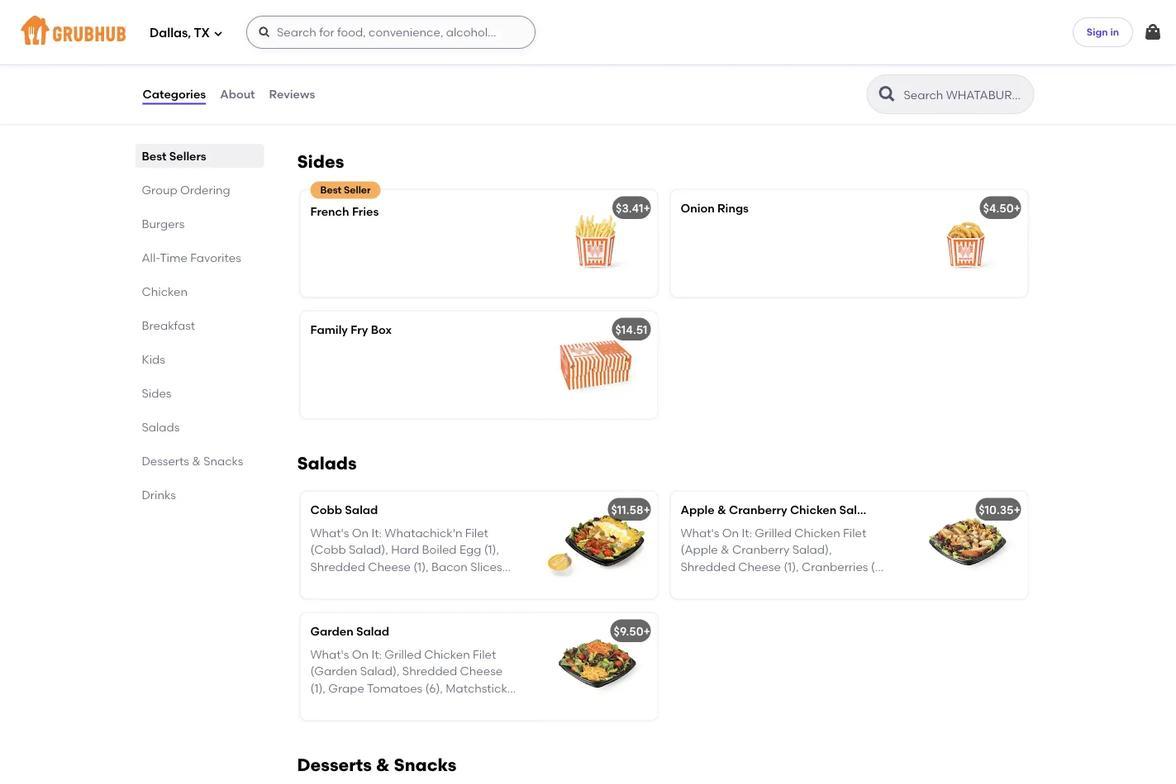 Task type: vqa. For each thing, say whether or not it's contained in the screenshot.
Sides to the top
yes



Task type: describe. For each thing, give the bounding box(es) containing it.
justaburger® kid's meal button
[[301, 9, 658, 117]]

what's on it: grilled chicken filet (garden salad), shredded cheese (1), grape tomatoes (6), matchstick carrots (1)
[[311, 648, 508, 713]]

drinks tab
[[142, 486, 258, 504]]

group
[[142, 183, 177, 197]]

reviews
[[269, 87, 315, 101]]

chicken tab
[[142, 283, 258, 300]]

1 vertical spatial salads
[[297, 453, 357, 474]]

what's on it: whatachick'n filet (cobb salad), hard boiled egg (1), shredded cheese (1), bacon slices (3), grape tomatoes (6), grated carrots, red roma blend
[[311, 527, 502, 608]]

1 horizontal spatial desserts & snacks
[[297, 755, 457, 776]]

onion rings image
[[904, 190, 1028, 298]]

breakfast
[[142, 318, 195, 332]]

grilled for cranberry
[[755, 527, 792, 541]]

(1), down hard
[[414, 560, 429, 574]]

best for seller
[[320, 184, 342, 196]]

all-time favorites
[[142, 251, 241, 265]]

group ordering tab
[[142, 181, 258, 198]]

what's for what's on it: grilled chicken filet (apple & cranberry salad), shredded cheese (1), cranberries (1), apple slices, matchstick carrots (1)
[[681, 527, 720, 541]]

$3.41
[[616, 201, 644, 215]]

filet for what's on it: grilled chicken filet (garden salad), shredded cheese (1), grape tomatoes (6), matchstick carrots (1)
[[473, 648, 496, 662]]

burgers
[[142, 217, 185, 231]]

salads tab
[[142, 418, 258, 436]]

tx
[[194, 26, 210, 41]]

+ for $11.58
[[644, 503, 651, 517]]

sides inside tab
[[142, 386, 172, 400]]

rings
[[718, 201, 749, 215]]

(garden
[[311, 665, 358, 679]]

$11.58 +
[[612, 503, 651, 517]]

cobb
[[311, 503, 342, 517]]

1 apple from the top
[[681, 503, 715, 517]]

chicken inside what's on it: grilled chicken filet (apple & cranberry salad), shredded cheese (1), cranberries (1), apple slices, matchstick carrots (1)
[[795, 527, 841, 541]]

meal
[[420, 20, 448, 34]]

cobb salad image
[[534, 492, 658, 600]]

$3.41 +
[[616, 201, 651, 215]]

whatachick'n® strips 2 piece kid's meal image
[[904, 9, 1028, 117]]

matchstick inside 'what's on it: grilled chicken filet (garden salad), shredded cheese (1), grape tomatoes (6), matchstick carrots (1)'
[[446, 682, 508, 696]]

all-time favorites tab
[[142, 249, 258, 266]]

+ for $10.35
[[1014, 503, 1021, 517]]

0 vertical spatial sides
[[297, 151, 344, 172]]

& inside tab
[[192, 454, 201, 468]]

desserts & snacks tab
[[142, 452, 258, 470]]

shredded inside what's on it: whatachick'n filet (cobb salad), hard boiled egg (1), shredded cheese (1), bacon slices (3), grape tomatoes (6), grated carrots, red roma blend
[[311, 560, 365, 574]]

kids
[[142, 352, 165, 366]]

(cobb
[[311, 543, 346, 557]]

on for (apple
[[723, 527, 739, 541]]

carrots inside what's on it: grilled chicken filet (apple & cranberry salad), shredded cheese (1), cranberries (1), apple slices, matchstick carrots (1)
[[819, 577, 861, 591]]

$11.58
[[612, 503, 644, 517]]

chicken inside tab
[[142, 284, 188, 299]]

grape inside what's on it: whatachick'n filet (cobb salad), hard boiled egg (1), shredded cheese (1), bacon slices (3), grape tomatoes (6), grated carrots, red roma blend
[[331, 577, 367, 591]]

main navigation navigation
[[0, 0, 1177, 65]]

salad), inside 'what's on it: grilled chicken filet (garden salad), shredded cheese (1), grape tomatoes (6), matchstick carrots (1)'
[[360, 665, 400, 679]]

& inside what's on it: grilled chicken filet (apple & cranberry salad), shredded cheese (1), cranberries (1), apple slices, matchstick carrots (1)
[[721, 543, 730, 557]]

boiled
[[422, 543, 457, 557]]

cheese inside 'what's on it: grilled chicken filet (garden salad), shredded cheese (1), grape tomatoes (6), matchstick carrots (1)'
[[460, 665, 503, 679]]

grated
[[449, 577, 489, 591]]

onion
[[681, 201, 715, 215]]

1 horizontal spatial svg image
[[258, 26, 271, 39]]

0 vertical spatial cranberry
[[729, 503, 788, 517]]

(1), right cranberries
[[871, 560, 887, 574]]

$10.35 +
[[979, 503, 1021, 517]]

onion rings
[[681, 201, 749, 215]]

sign
[[1087, 26, 1109, 38]]

salad for $9.50 +
[[356, 625, 390, 639]]

kids tab
[[142, 351, 258, 368]]

what's for what's on it: grilled chicken filet (garden salad), shredded cheese (1), grape tomatoes (6), matchstick carrots (1)
[[311, 648, 349, 662]]

cheese inside what's on it: whatachick'n filet (cobb salad), hard boiled egg (1), shredded cheese (1), bacon slices (3), grape tomatoes (6), grated carrots, red roma blend
[[368, 560, 411, 574]]

matchstick inside what's on it: grilled chicken filet (apple & cranberry salad), shredded cheese (1), cranberries (1), apple slices, matchstick carrots (1)
[[755, 577, 816, 591]]

apple & cranberry chicken salad image
[[904, 492, 1028, 600]]

favorites
[[190, 251, 241, 265]]

grilled for shredded
[[385, 648, 422, 662]]

slices
[[471, 560, 502, 574]]

(1) inside what's on it: grilled chicken filet (apple & cranberry salad), shredded cheese (1), cranberries (1), apple slices, matchstick carrots (1)
[[864, 577, 877, 591]]

(6), inside what's on it: whatachick'n filet (cobb salad), hard boiled egg (1), shredded cheese (1), bacon slices (3), grape tomatoes (6), grated carrots, red roma blend
[[428, 577, 446, 591]]

whatachick'n
[[385, 527, 463, 541]]

blend
[[420, 594, 451, 608]]

justaburger® kid's meal
[[311, 20, 448, 34]]

apple inside what's on it: grilled chicken filet (apple & cranberry salad), shredded cheese (1), cranberries (1), apple slices, matchstick carrots (1)
[[681, 577, 714, 591]]

cheese inside what's on it: grilled chicken filet (apple & cranberry salad), shredded cheese (1), cranberries (1), apple slices, matchstick carrots (1)
[[739, 560, 781, 574]]

dallas,
[[150, 26, 191, 41]]

family fry box
[[311, 323, 392, 337]]

cranberries
[[802, 560, 869, 574]]

about
[[220, 87, 255, 101]]

filet for what's on it: grilled chicken filet (apple & cranberry salad), shredded cheese (1), cranberries (1), apple slices, matchstick carrots (1)
[[844, 527, 867, 541]]

salad up cranberries
[[840, 503, 873, 517]]

(1), left cranberries
[[784, 560, 799, 574]]



Task type: locate. For each thing, give the bounding box(es) containing it.
1 vertical spatial snacks
[[394, 755, 457, 776]]

chicken
[[142, 284, 188, 299], [790, 503, 837, 517], [795, 527, 841, 541], [424, 648, 470, 662]]

0 vertical spatial matchstick
[[755, 577, 816, 591]]

grape up carrots,
[[331, 577, 367, 591]]

grape down (garden
[[329, 682, 365, 696]]

0 vertical spatial (1)
[[864, 577, 877, 591]]

chicken up what's on it: grilled chicken filet (apple & cranberry salad), shredded cheese (1), cranberries (1), apple slices, matchstick carrots (1)
[[790, 503, 837, 517]]

best inside best seller french fries
[[320, 184, 342, 196]]

best left sellers
[[142, 149, 167, 163]]

$4.50
[[984, 201, 1014, 215]]

matchstick
[[755, 577, 816, 591], [446, 682, 508, 696]]

0 vertical spatial tomatoes
[[370, 577, 425, 591]]

what's up "(apple"
[[681, 527, 720, 541]]

on for salad),
[[352, 527, 369, 541]]

search icon image
[[878, 84, 898, 104]]

best up french
[[320, 184, 342, 196]]

(1), inside 'what's on it: grilled chicken filet (garden salad), shredded cheese (1), grape tomatoes (6), matchstick carrots (1)'
[[311, 682, 326, 696]]

salad
[[345, 503, 378, 517], [840, 503, 873, 517], [356, 625, 390, 639]]

$9.50 +
[[614, 625, 651, 639]]

bacon
[[432, 560, 468, 574]]

0 horizontal spatial snacks
[[204, 454, 244, 468]]

0 horizontal spatial carrots
[[311, 699, 353, 713]]

desserts inside tab
[[142, 454, 189, 468]]

categories button
[[142, 65, 207, 124]]

desserts & snacks inside tab
[[142, 454, 244, 468]]

what's up (garden
[[311, 648, 349, 662]]

+ for $9.50
[[644, 625, 651, 639]]

1 horizontal spatial matchstick
[[755, 577, 816, 591]]

seller
[[344, 184, 371, 196]]

1 horizontal spatial snacks
[[394, 755, 457, 776]]

1 vertical spatial cranberry
[[733, 543, 790, 557]]

what's on it: grilled chicken filet (apple & cranberry salad), shredded cheese (1), cranberries (1), apple slices, matchstick carrots (1)
[[681, 527, 887, 591]]

0 horizontal spatial salads
[[142, 420, 180, 434]]

cranberry inside what's on it: grilled chicken filet (apple & cranberry salad), shredded cheese (1), cranberries (1), apple slices, matchstick carrots (1)
[[733, 543, 790, 557]]

$4.50 +
[[984, 201, 1021, 215]]

salad right cobb
[[345, 503, 378, 517]]

shredded
[[311, 560, 365, 574], [681, 560, 736, 574], [403, 665, 457, 679]]

shredded down "(apple"
[[681, 560, 736, 574]]

grape inside 'what's on it: grilled chicken filet (garden salad), shredded cheese (1), grape tomatoes (6), matchstick carrots (1)'
[[329, 682, 365, 696]]

0 horizontal spatial svg image
[[213, 29, 223, 38]]

shredded down (cobb
[[311, 560, 365, 574]]

categories
[[143, 87, 206, 101]]

1 horizontal spatial shredded
[[403, 665, 457, 679]]

reviews button
[[268, 65, 316, 124]]

french
[[311, 205, 349, 219]]

1 horizontal spatial salads
[[297, 453, 357, 474]]

0 vertical spatial desserts
[[142, 454, 189, 468]]

chicken up breakfast at the top left of the page
[[142, 284, 188, 299]]

salads up cobb
[[297, 453, 357, 474]]

filet inside what's on it: whatachick'n filet (cobb salad), hard boiled egg (1), shredded cheese (1), bacon slices (3), grape tomatoes (6), grated carrots, red roma blend
[[465, 527, 489, 541]]

shredded inside what's on it: grilled chicken filet (apple & cranberry salad), shredded cheese (1), cranberries (1), apple slices, matchstick carrots (1)
[[681, 560, 736, 574]]

tomatoes up roma
[[370, 577, 425, 591]]

0 vertical spatial carrots
[[819, 577, 861, 591]]

apple
[[681, 503, 715, 517], [681, 577, 714, 591]]

on inside what's on it: grilled chicken filet (apple & cranberry salad), shredded cheese (1), cranberries (1), apple slices, matchstick carrots (1)
[[723, 527, 739, 541]]

best
[[142, 149, 167, 163], [320, 184, 342, 196]]

(1),
[[484, 543, 500, 557], [414, 560, 429, 574], [784, 560, 799, 574], [871, 560, 887, 574], [311, 682, 326, 696]]

tomatoes inside 'what's on it: grilled chicken filet (garden salad), shredded cheese (1), grape tomatoes (6), matchstick carrots (1)'
[[367, 682, 423, 696]]

salads inside 'tab'
[[142, 420, 180, 434]]

0 horizontal spatial desserts & snacks
[[142, 454, 244, 468]]

svg image
[[1144, 22, 1164, 42]]

0 horizontal spatial sides
[[142, 386, 172, 400]]

chicken up cranberries
[[795, 527, 841, 541]]

carrots down cranberries
[[819, 577, 861, 591]]

1 horizontal spatial desserts
[[297, 755, 372, 776]]

$14.51
[[616, 323, 648, 337]]

cranberry up what's on it: grilled chicken filet (apple & cranberry salad), shredded cheese (1), cranberries (1), apple slices, matchstick carrots (1)
[[729, 503, 788, 517]]

best seller french fries
[[311, 184, 379, 219]]

1 horizontal spatial cheese
[[460, 665, 503, 679]]

2 horizontal spatial cheese
[[739, 560, 781, 574]]

1 vertical spatial grape
[[329, 682, 365, 696]]

svg image
[[258, 26, 271, 39], [213, 29, 223, 38]]

salad down 'red' at the bottom left of page
[[356, 625, 390, 639]]

chicken inside 'what's on it: grilled chicken filet (garden salad), shredded cheese (1), grape tomatoes (6), matchstick carrots (1)'
[[424, 648, 470, 662]]

about button
[[219, 65, 256, 124]]

0 horizontal spatial shredded
[[311, 560, 365, 574]]

apple up "(apple"
[[681, 503, 715, 517]]

family fry box image
[[534, 312, 658, 419]]

1 vertical spatial carrots
[[311, 699, 353, 713]]

Search for food, convenience, alcohol... search field
[[246, 16, 536, 49]]

it: inside what's on it: whatachick'n filet (cobb salad), hard boiled egg (1), shredded cheese (1), bacon slices (3), grape tomatoes (6), grated carrots, red roma blend
[[372, 527, 382, 541]]

$9.50
[[614, 625, 644, 639]]

0 horizontal spatial matchstick
[[446, 682, 508, 696]]

Search WHATABURGER search field
[[903, 87, 1029, 103]]

salad), inside what's on it: grilled chicken filet (apple & cranberry salad), shredded cheese (1), cranberries (1), apple slices, matchstick carrots (1)
[[793, 543, 832, 557]]

ordering
[[180, 183, 230, 197]]

it: for salad),
[[372, 648, 382, 662]]

garden salad image
[[534, 614, 658, 721]]

1 vertical spatial tomatoes
[[367, 682, 423, 696]]

tomatoes down garden salad
[[367, 682, 423, 696]]

chicken down blend
[[424, 648, 470, 662]]

what's
[[311, 527, 349, 541], [681, 527, 720, 541], [311, 648, 349, 662]]

sign in
[[1087, 26, 1120, 38]]

filet up cranberries
[[844, 527, 867, 541]]

sellers
[[169, 149, 206, 163]]

sign in button
[[1073, 17, 1134, 47]]

filet
[[465, 527, 489, 541], [844, 527, 867, 541], [473, 648, 496, 662]]

filet inside 'what's on it: grilled chicken filet (garden salad), shredded cheese (1), grape tomatoes (6), matchstick carrots (1)'
[[473, 648, 496, 662]]

best sellers tab
[[142, 147, 258, 165]]

it: for &
[[742, 527, 753, 541]]

(3),
[[311, 577, 328, 591]]

all-
[[142, 251, 160, 265]]

filet up egg
[[465, 527, 489, 541]]

grilled inside 'what's on it: grilled chicken filet (garden salad), shredded cheese (1), grape tomatoes (6), matchstick carrots (1)'
[[385, 648, 422, 662]]

salad), left hard
[[349, 543, 388, 557]]

filet down grated
[[473, 648, 496, 662]]

0 vertical spatial desserts & snacks
[[142, 454, 244, 468]]

grilled down apple & cranberry chicken salad on the bottom right
[[755, 527, 792, 541]]

what's inside 'what's on it: grilled chicken filet (garden salad), shredded cheese (1), grape tomatoes (6), matchstick carrots (1)'
[[311, 648, 349, 662]]

it: down cobb salad in the bottom left of the page
[[372, 527, 382, 541]]

apple & cranberry chicken salad
[[681, 503, 873, 517]]

sides tab
[[142, 385, 258, 402]]

kid's
[[390, 20, 417, 34]]

carrots
[[819, 577, 861, 591], [311, 699, 353, 713]]

cranberry up slices,
[[733, 543, 790, 557]]

0 horizontal spatial grilled
[[385, 648, 422, 662]]

(1) down (garden
[[356, 699, 368, 713]]

dallas, tx
[[150, 26, 210, 41]]

grilled down roma
[[385, 648, 422, 662]]

best for sellers
[[142, 149, 167, 163]]

1 horizontal spatial sides
[[297, 151, 344, 172]]

what's up (cobb
[[311, 527, 349, 541]]

1 vertical spatial sides
[[142, 386, 172, 400]]

(6),
[[428, 577, 446, 591], [426, 682, 443, 696]]

0 vertical spatial apple
[[681, 503, 715, 517]]

salad), right (garden
[[360, 665, 400, 679]]

2 apple from the top
[[681, 577, 714, 591]]

0 horizontal spatial desserts
[[142, 454, 189, 468]]

fries
[[352, 205, 379, 219]]

1 vertical spatial best
[[320, 184, 342, 196]]

on up slices,
[[723, 527, 739, 541]]

1 vertical spatial (1)
[[356, 699, 368, 713]]

salad), inside what's on it: whatachick'n filet (cobb salad), hard boiled egg (1), shredded cheese (1), bacon slices (3), grape tomatoes (6), grated carrots, red roma blend
[[349, 543, 388, 557]]

time
[[160, 251, 188, 265]]

carrots down (garden
[[311, 699, 353, 713]]

0 vertical spatial grape
[[331, 577, 367, 591]]

0 horizontal spatial cheese
[[368, 560, 411, 574]]

salad), up cranberries
[[793, 543, 832, 557]]

in
[[1111, 26, 1120, 38]]

1 vertical spatial desserts & snacks
[[297, 755, 457, 776]]

+ for $4.50
[[1014, 201, 1021, 215]]

0 vertical spatial (6),
[[428, 577, 446, 591]]

on for (garden
[[352, 648, 369, 662]]

snacks inside tab
[[204, 454, 244, 468]]

1 vertical spatial matchstick
[[446, 682, 508, 696]]

1 vertical spatial (6),
[[426, 682, 443, 696]]

burgers tab
[[142, 215, 258, 232]]

carrots,
[[311, 594, 356, 608]]

french fries image
[[534, 190, 658, 298]]

salads down the sides tab
[[142, 420, 180, 434]]

drinks
[[142, 488, 176, 502]]

carrots inside 'what's on it: grilled chicken filet (garden salad), shredded cheese (1), grape tomatoes (6), matchstick carrots (1)'
[[311, 699, 353, 713]]

garden salad
[[311, 625, 390, 639]]

(1)
[[864, 577, 877, 591], [356, 699, 368, 713]]

egg
[[460, 543, 482, 557]]

+ for $3.41
[[644, 201, 651, 215]]

sides down kids
[[142, 386, 172, 400]]

cobb salad
[[311, 503, 378, 517]]

slices,
[[717, 577, 752, 591]]

(1) inside 'what's on it: grilled chicken filet (garden salad), shredded cheese (1), grape tomatoes (6), matchstick carrots (1)'
[[356, 699, 368, 713]]

what's inside what's on it: grilled chicken filet (apple & cranberry salad), shredded cheese (1), cranberries (1), apple slices, matchstick carrots (1)
[[681, 527, 720, 541]]

2 horizontal spatial shredded
[[681, 560, 736, 574]]

breakfast tab
[[142, 317, 258, 334]]

it: inside 'what's on it: grilled chicken filet (garden salad), shredded cheese (1), grape tomatoes (6), matchstick carrots (1)'
[[372, 648, 382, 662]]

1 vertical spatial apple
[[681, 577, 714, 591]]

1 vertical spatial desserts
[[297, 755, 372, 776]]

box
[[371, 323, 392, 337]]

on
[[352, 527, 369, 541], [723, 527, 739, 541], [352, 648, 369, 662]]

0 vertical spatial snacks
[[204, 454, 244, 468]]

justaburger®
[[311, 20, 387, 34]]

(6), inside 'what's on it: grilled chicken filet (garden salad), shredded cheese (1), grape tomatoes (6), matchstick carrots (1)'
[[426, 682, 443, 696]]

on down cobb salad in the bottom left of the page
[[352, 527, 369, 541]]

family
[[311, 323, 348, 337]]

on down garden salad
[[352, 648, 369, 662]]

0 vertical spatial grilled
[[755, 527, 792, 541]]

fry
[[351, 323, 368, 337]]

salads
[[142, 420, 180, 434], [297, 453, 357, 474]]

red
[[359, 594, 381, 608]]

snacks
[[204, 454, 244, 468], [394, 755, 457, 776]]

it: for hard
[[372, 527, 382, 541]]

cranberry
[[729, 503, 788, 517], [733, 543, 790, 557]]

on inside what's on it: whatachick'n filet (cobb salad), hard boiled egg (1), shredded cheese (1), bacon slices (3), grape tomatoes (6), grated carrots, red roma blend
[[352, 527, 369, 541]]

it: down apple & cranberry chicken salad on the bottom right
[[742, 527, 753, 541]]

salad),
[[349, 543, 388, 557], [793, 543, 832, 557], [360, 665, 400, 679]]

cheese
[[368, 560, 411, 574], [739, 560, 781, 574], [460, 665, 503, 679]]

tomatoes
[[370, 577, 425, 591], [367, 682, 423, 696]]

$10.35
[[979, 503, 1014, 517]]

group ordering
[[142, 183, 230, 197]]

0 horizontal spatial (1)
[[356, 699, 368, 713]]

grape
[[331, 577, 367, 591], [329, 682, 365, 696]]

(1), down (garden
[[311, 682, 326, 696]]

what's inside what's on it: whatachick'n filet (cobb salad), hard boiled egg (1), shredded cheese (1), bacon slices (3), grape tomatoes (6), grated carrots, red roma blend
[[311, 527, 349, 541]]

0 vertical spatial salads
[[142, 420, 180, 434]]

+
[[644, 201, 651, 215], [1014, 201, 1021, 215], [644, 503, 651, 517], [1014, 503, 1021, 517], [644, 625, 651, 639]]

salad for $11.58 +
[[345, 503, 378, 517]]

1 horizontal spatial (1)
[[864, 577, 877, 591]]

it:
[[372, 527, 382, 541], [742, 527, 753, 541], [372, 648, 382, 662]]

filet inside what's on it: grilled chicken filet (apple & cranberry salad), shredded cheese (1), cranberries (1), apple slices, matchstick carrots (1)
[[844, 527, 867, 541]]

best inside best sellers tab
[[142, 149, 167, 163]]

it: down garden salad
[[372, 648, 382, 662]]

roma
[[383, 594, 417, 608]]

shredded inside 'what's on it: grilled chicken filet (garden salad), shredded cheese (1), grape tomatoes (6), matchstick carrots (1)'
[[403, 665, 457, 679]]

garden
[[311, 625, 354, 639]]

1 horizontal spatial carrots
[[819, 577, 861, 591]]

tomatoes inside what's on it: whatachick'n filet (cobb salad), hard boiled egg (1), shredded cheese (1), bacon slices (3), grape tomatoes (6), grated carrots, red roma blend
[[370, 577, 425, 591]]

sides up best seller french fries
[[297, 151, 344, 172]]

hard
[[391, 543, 419, 557]]

best sellers
[[142, 149, 206, 163]]

shredded down blend
[[403, 665, 457, 679]]

on inside 'what's on it: grilled chicken filet (garden salad), shredded cheese (1), grape tomatoes (6), matchstick carrots (1)'
[[352, 648, 369, 662]]

(1), up the slices at the left bottom of page
[[484, 543, 500, 557]]

1 horizontal spatial grilled
[[755, 527, 792, 541]]

apple down "(apple"
[[681, 577, 714, 591]]

justaburger® kid's meal image
[[534, 9, 658, 117]]

(apple
[[681, 543, 718, 557]]

&
[[192, 454, 201, 468], [718, 503, 727, 517], [721, 543, 730, 557], [376, 755, 390, 776]]

(1) down cranberries
[[864, 577, 877, 591]]

desserts & snacks
[[142, 454, 244, 468], [297, 755, 457, 776]]

0 horizontal spatial best
[[142, 149, 167, 163]]

1 horizontal spatial best
[[320, 184, 342, 196]]

grilled inside what's on it: grilled chicken filet (apple & cranberry salad), shredded cheese (1), cranberries (1), apple slices, matchstick carrots (1)
[[755, 527, 792, 541]]

1 vertical spatial grilled
[[385, 648, 422, 662]]

what's for what's on it: whatachick'n filet (cobb salad), hard boiled egg (1), shredded cheese (1), bacon slices (3), grape tomatoes (6), grated carrots, red roma blend
[[311, 527, 349, 541]]

sides
[[297, 151, 344, 172], [142, 386, 172, 400]]

0 vertical spatial best
[[142, 149, 167, 163]]

desserts
[[142, 454, 189, 468], [297, 755, 372, 776]]

it: inside what's on it: grilled chicken filet (apple & cranberry salad), shredded cheese (1), cranberries (1), apple slices, matchstick carrots (1)
[[742, 527, 753, 541]]



